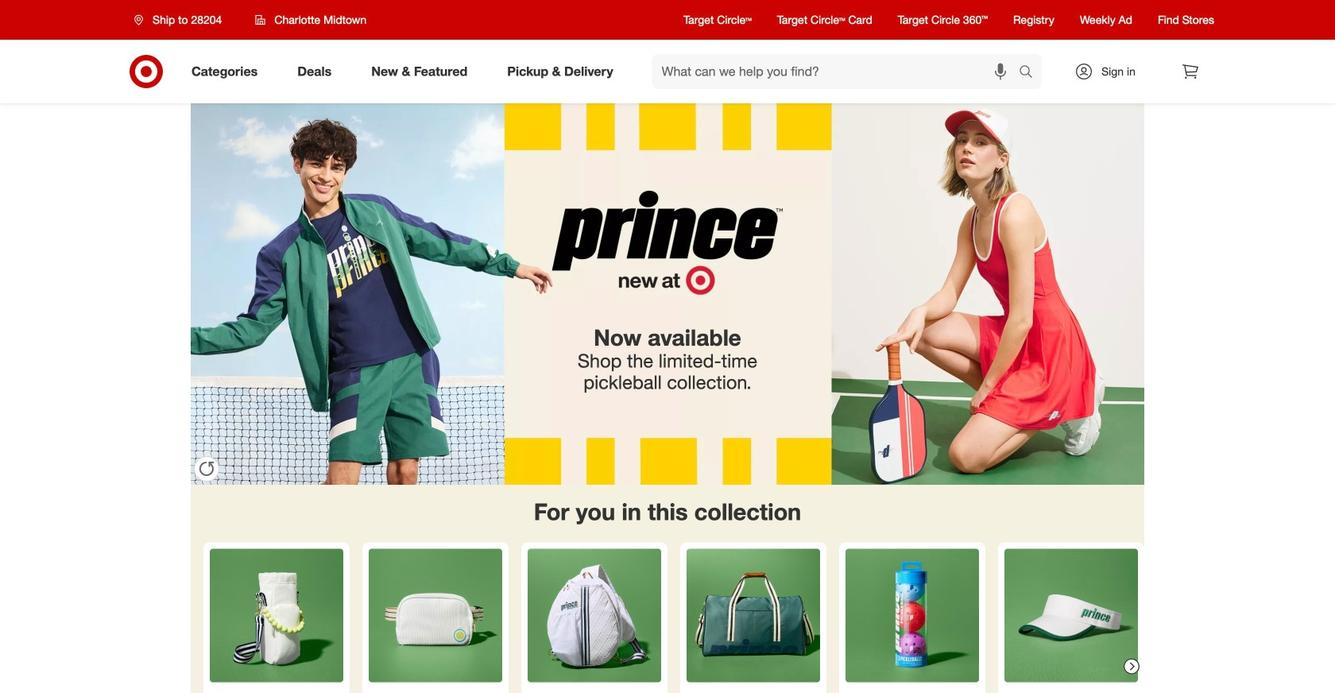 Task type: describe. For each thing, give the bounding box(es) containing it.
prince pickleball duffel sports equipment bag - green image
[[687, 549, 820, 682]]

What can we help you find? suggestions appear below search field
[[652, 54, 1023, 89]]

prince pickleball sling bag - white image
[[528, 549, 661, 682]]

prince pickleball ball red/blue/purple - 3pk image
[[846, 549, 979, 682]]

prince pickleball visor hat - cream image
[[1005, 549, 1138, 682]]



Task type: locate. For each thing, give the bounding box(es) containing it.
carousel region
[[191, 485, 1145, 693]]

prince new at target image
[[191, 103, 1145, 485]]

prince pickleball water bottle sling - cream image
[[210, 549, 343, 682]]

prince pickleball belt bag -cream image
[[369, 549, 502, 682]]



Task type: vqa. For each thing, say whether or not it's contained in the screenshot.
leftmost YEAR
no



